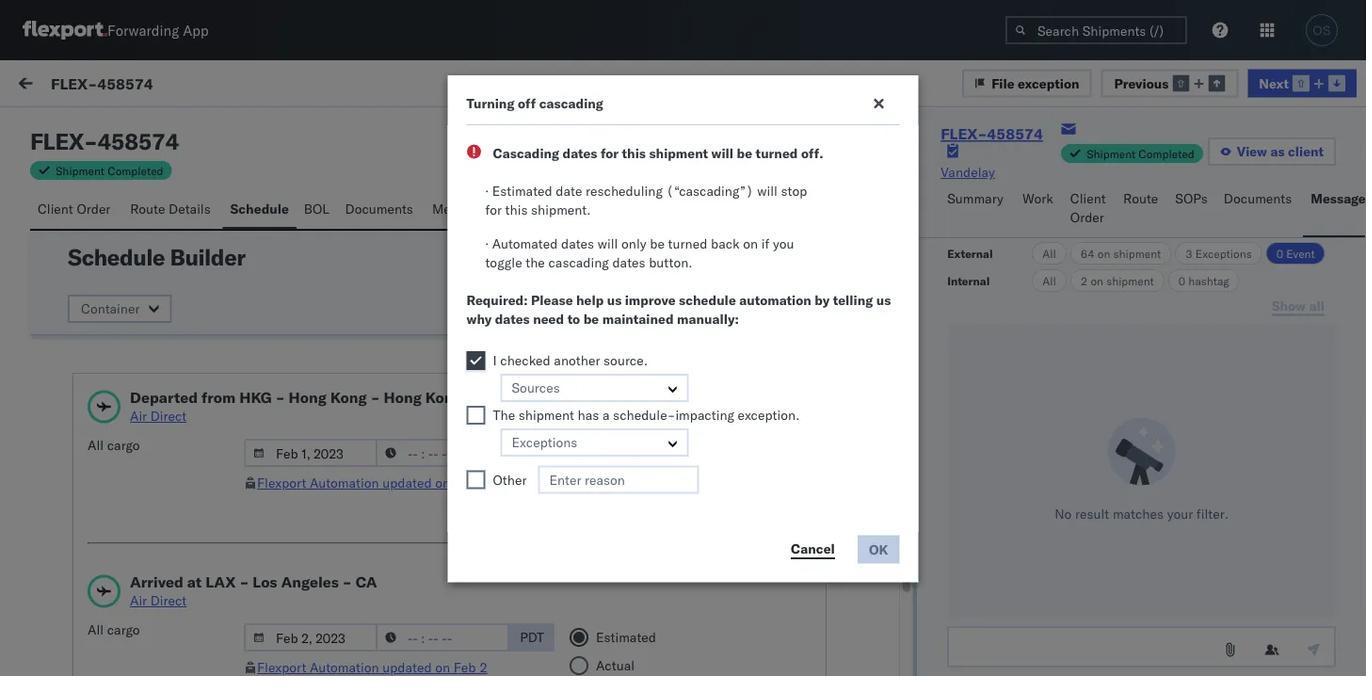 Task type: vqa. For each thing, say whether or not it's contained in the screenshot.
the bottommost am
yes



Task type: describe. For each thing, give the bounding box(es) containing it.
summary button
[[940, 182, 1015, 237]]

builder
[[170, 243, 245, 271]]

by
[[815, 292, 830, 308]]

pst down improve
[[618, 312, 641, 328]]

filter.
[[1197, 505, 1229, 522]]

need
[[533, 311, 564, 327]]

flexport. image
[[23, 21, 107, 40]]

· for · automated dates will only be turned back on if you toggle the cascading dates button.
[[485, 235, 489, 252]]

schedule for schedule
[[230, 201, 289, 217]]

if
[[762, 235, 770, 252]]

air direct link for hong
[[130, 407, 462, 426]]

0 horizontal spatial shipment
[[56, 163, 105, 177]]

stop
[[781, 183, 807, 199]]

work for my
[[54, 73, 103, 98]]

0 horizontal spatial file exception
[[769, 132, 857, 148]]

button.
[[649, 254, 693, 271]]

1 2026, from the top
[[514, 221, 551, 237]]

1 pm from the top
[[586, 492, 606, 508]]

air inside departed from hkg - hong kong - hong kong air direct
[[130, 408, 147, 424]]

shipment up ("cascading")
[[649, 145, 708, 161]]

0 horizontal spatial message
[[58, 163, 104, 177]]

1 horizontal spatial turned
[[756, 145, 798, 161]]

1 horizontal spatial this
[[622, 145, 646, 161]]

0 horizontal spatial order
[[77, 201, 111, 217]]

zhao for dec 20, 2026, 12:33 am pst
[[162, 384, 191, 400]]

1 dec 17, 2026, 6:47 pm pst from the top
[[463, 492, 632, 508]]

order inside client order
[[1070, 209, 1104, 226]]

angeles
[[281, 573, 339, 591]]

1 horizontal spatial client order button
[[1063, 182, 1116, 237]]

forwarding
[[107, 21, 179, 39]]

0 horizontal spatial completed
[[107, 163, 163, 177]]

0 vertical spatial 2
[[1081, 274, 1088, 288]]

all button for 2
[[1032, 269, 1067, 292]]

0 vertical spatial cascading
[[539, 95, 604, 112]]

1 horizontal spatial documents button
[[1216, 182, 1303, 237]]

test for dec 17, 2026, 6:47 pm pst
[[133, 564, 158, 580]]

manually:
[[677, 311, 739, 327]]

automation for kong
[[310, 475, 379, 491]]

from
[[202, 388, 236, 407]]

0 horizontal spatial client
[[38, 201, 73, 217]]

hkg
[[239, 388, 272, 407]]

20, for dec 20, 2026, 12:39 am pst
[[490, 221, 510, 237]]

1 test from the top
[[56, 416, 79, 433]]

("cascading")
[[666, 183, 754, 199]]

cascading for cascading dates for this shipment will be turned off.
[[493, 145, 559, 161]]

toggle
[[485, 254, 522, 271]]

2 dec from the top
[[463, 312, 487, 328]]

los
[[253, 573, 277, 591]]

2 on shipment
[[1081, 274, 1154, 288]]

5 dec from the top
[[463, 582, 487, 598]]

why
[[467, 311, 492, 327]]

0 vertical spatial exceptions
[[1196, 246, 1252, 260]]

flex - 458574
[[30, 127, 179, 155]]

jason-test zhao for dec 20, 2026, 12:33 am pst
[[91, 384, 191, 400]]

schedule button
[[223, 192, 296, 229]]

will inside · automated dates will only be turned back on if you toggle the cascading dates button.
[[598, 235, 618, 252]]

all cargo for departed
[[88, 437, 140, 453]]

rescheduling
[[586, 183, 663, 199]]

· automated dates will only be turned back on if you toggle the cascading dates button.
[[485, 235, 794, 271]]

12:39
[[554, 221, 591, 237]]

Search Shipments (/) text field
[[1006, 16, 1187, 44]]

bol button
[[296, 192, 338, 229]]

1 hong from the left
[[289, 388, 327, 407]]

schedule builder
[[68, 243, 245, 271]]

i checked another source.
[[493, 352, 648, 369]]

0 for 0 hashtag
[[1179, 274, 1186, 288]]

vandelay
[[941, 164, 995, 180]]

cargo for departed
[[107, 437, 140, 453]]

save
[[790, 250, 820, 266]]

please
[[531, 292, 573, 308]]

1 horizontal spatial exception
[[1018, 75, 1080, 91]]

assignees button
[[501, 192, 581, 229]]

flex- up 64
[[1054, 221, 1093, 237]]

resize handle column header for related work item/shipment
[[1318, 157, 1341, 676]]

shipment up 2 on shipment
[[1114, 246, 1161, 260]]

12:33
[[554, 402, 591, 418]]

2 z from the top
[[68, 296, 73, 308]]

route for route
[[1123, 190, 1158, 207]]

1 horizontal spatial flex-458574
[[941, 124, 1043, 143]]

dec 20, 2026, 12:35 am pst
[[463, 312, 641, 328]]

pst right a
[[618, 402, 641, 418]]

will for be
[[711, 145, 734, 161]]

0 vertical spatial flex-458574
[[51, 74, 153, 93]]

pst up z button at the bottom of the page
[[609, 582, 632, 598]]

route button
[[1116, 182, 1168, 237]]

0 horizontal spatial messages button
[[425, 192, 501, 229]]

1 6:47 from the top
[[554, 492, 583, 508]]

automated
[[492, 235, 558, 252]]

turning
[[467, 95, 515, 112]]

the
[[493, 407, 515, 423]]

1 vertical spatial file
[[769, 132, 792, 148]]

external for external
[[947, 246, 993, 260]]

1 z from the top
[[68, 205, 73, 217]]

all button for 64
[[1032, 242, 1067, 265]]

schedule-
[[613, 407, 676, 423]]

direct inside departed from hkg - hong kong - hong kong air direct
[[150, 408, 187, 424]]

3 test from the top
[[56, 596, 79, 613]]

a
[[603, 407, 610, 423]]

test for dec 20, 2026, 12:39 am pst
[[133, 203, 158, 219]]

improve
[[625, 292, 676, 308]]

arrived at lax - los angeles - ca air direct
[[130, 573, 377, 609]]

0 horizontal spatial exception
[[795, 132, 857, 148]]

0 vertical spatial file exception
[[992, 75, 1080, 91]]

to
[[567, 311, 580, 327]]

off.
[[801, 145, 824, 161]]

work button
[[1015, 182, 1063, 237]]

route details
[[130, 201, 211, 217]]

upload document button
[[500, 126, 732, 154]]

updated for ca
[[383, 659, 432, 676]]

air inside arrived at lax - los angeles - ca air direct
[[130, 592, 147, 609]]

0 vertical spatial for
[[601, 145, 619, 161]]

0 horizontal spatial shipment completed
[[56, 163, 163, 177]]

back
[[711, 235, 740, 252]]

be inside · automated dates will only be turned back on if you toggle the cascading dates button.
[[650, 235, 665, 252]]

flex- right 'my'
[[51, 74, 97, 93]]

schedule
[[679, 292, 736, 308]]

work
[[1023, 190, 1053, 207]]

at
[[187, 573, 202, 591]]

jason- for dec 20, 2026, 12:35 am pst
[[91, 294, 133, 310]]

details
[[169, 201, 211, 217]]

(0) for internal (0)
[[176, 120, 200, 136]]

j for dec 20, 2026, 12:35 am pst
[[64, 296, 68, 308]]

on inside · automated dates will only be turned back on if you toggle the cascading dates button.
[[743, 235, 758, 252]]

j z for dec 20, 2026, 12:39 am pst
[[64, 205, 73, 217]]

2 horizontal spatial be
[[737, 145, 753, 161]]

1 horizontal spatial client
[[1070, 190, 1106, 207]]

Enter reason text field
[[538, 466, 699, 494]]

cargo for arrived
[[107, 621, 140, 638]]

0 horizontal spatial messages
[[432, 201, 491, 217]]

summary
[[947, 190, 1004, 207]]

sources
[[512, 379, 560, 396]]

0 horizontal spatial client order
[[38, 201, 111, 217]]

1 horizontal spatial documents
[[1224, 190, 1292, 207]]

12:35
[[554, 312, 591, 328]]

1 vertical spatial exceptions
[[512, 434, 578, 451]]

1 horizontal spatial messages
[[1311, 190, 1366, 207]]

3 dec from the top
[[463, 402, 487, 418]]

flex- up vandelay
[[941, 124, 987, 143]]

flex- down 2 on shipment
[[1054, 312, 1093, 328]]

you
[[773, 235, 794, 252]]

save button
[[779, 244, 832, 272]]

4 z from the top
[[68, 476, 73, 488]]

turning off cascading
[[467, 95, 604, 112]]

my work
[[19, 73, 103, 98]]

category
[[759, 163, 805, 177]]

dec 20, 2026, 12:33 am pst
[[463, 402, 641, 418]]

forwarding app link
[[23, 21, 209, 40]]

internal (0) button
[[119, 111, 211, 148]]

estimated for arrived at lax - los angeles - ca
[[596, 629, 656, 645]]

off
[[518, 95, 536, 112]]

your
[[1167, 505, 1193, 522]]

this inside · estimated date rescheduling ("cascading") will stop for this shipment.
[[505, 202, 528, 218]]

previous button
[[1101, 69, 1239, 97]]

3 exceptions
[[1186, 246, 1252, 260]]

2 for arrived at lax - los angeles - ca
[[479, 659, 488, 676]]

i
[[493, 352, 497, 369]]

jason-test zhao for dec 20, 2026, 12:35 am pst
[[91, 294, 191, 310]]

0 horizontal spatial documents button
[[338, 192, 425, 229]]

message inside "button"
[[140, 77, 195, 94]]

2 hong from the left
[[384, 388, 422, 407]]

event
[[1286, 246, 1315, 260]]

test for dec 20, 2026, 12:33 am pst
[[133, 384, 158, 400]]

0 event
[[1277, 246, 1315, 260]]

related work item/shipment
[[1055, 163, 1202, 177]]

message button
[[132, 60, 227, 111]]

0 vertical spatial file
[[992, 75, 1015, 91]]

(0) for external (0)
[[83, 120, 108, 136]]

the shipment has a schedule-impacting exception.
[[493, 407, 800, 423]]

for inside · estimated date rescheduling ("cascading") will stop for this shipment.
[[485, 202, 502, 218]]

ttt for dec 20, 2026, 12:35 am pst
[[56, 326, 71, 343]]

pst down · estimated date rescheduling ("cascading") will stop for this shipment.
[[618, 221, 641, 237]]

hkt
[[519, 444, 545, 461]]

exception.
[[738, 407, 800, 423]]

no
[[1055, 505, 1072, 522]]

external (0)
[[30, 120, 108, 136]]

64
[[1081, 246, 1095, 260]]

another
[[554, 352, 600, 369]]

sops button
[[1168, 182, 1216, 237]]

3 z from the top
[[68, 386, 73, 398]]

document
[[562, 131, 627, 148]]

test msg
[[56, 416, 107, 433]]

1 17, from the top
[[490, 492, 510, 508]]



Task type: locate. For each thing, give the bounding box(es) containing it.
os
[[1313, 23, 1331, 37]]

flexport automation updated on feb 2 down mmm d, yyyy text box
[[257, 475, 488, 491]]

1 -- : -- -- text field from the top
[[376, 439, 509, 467]]

test
[[56, 416, 79, 433], [56, 506, 79, 523], [56, 596, 79, 613]]

departed
[[130, 388, 198, 407]]

2 vertical spatial be
[[583, 311, 599, 327]]

be up button.
[[650, 235, 665, 252]]

pst down a
[[609, 492, 632, 508]]

1 vertical spatial ·
[[485, 235, 489, 252]]

file exception
[[992, 75, 1080, 91], [769, 132, 857, 148]]

2 flexport automation updated on feb 2 button from the top
[[257, 659, 488, 676]]

(0) down message "button"
[[176, 120, 200, 136]]

client order button down related
[[1063, 182, 1116, 237]]

0 vertical spatial flex- 458574
[[1054, 221, 1142, 237]]

us
[[607, 292, 622, 308], [876, 292, 891, 308]]

2 vertical spatial am
[[594, 402, 615, 418]]

for
[[601, 145, 619, 161], [485, 202, 502, 218]]

2 zhao from the top
[[162, 294, 191, 310]]

flex- 458574 for dec 20, 2026, 12:35 am pst
[[1054, 312, 1142, 328]]

20, down required: at the left top
[[490, 312, 510, 328]]

2 air direct link from the top
[[130, 591, 377, 610]]

for down time
[[485, 202, 502, 218]]

2 2026, from the top
[[514, 312, 551, 328]]

file
[[992, 75, 1015, 91], [769, 132, 792, 148]]

0 vertical spatial shipment completed
[[1087, 146, 1195, 161]]

4 resize handle column header from the left
[[1318, 157, 1341, 676]]

route for route details
[[130, 201, 165, 217]]

1 horizontal spatial order
[[1070, 209, 1104, 226]]

-- : -- -- text field
[[376, 439, 509, 467], [376, 623, 509, 652]]

2 j z from the top
[[64, 296, 73, 308]]

2 jason- from the top
[[91, 294, 133, 310]]

am for 12:33
[[594, 402, 615, 418]]

1 vertical spatial flexport
[[257, 659, 306, 676]]

documents button
[[1216, 182, 1303, 237], [338, 192, 425, 229]]

2 vertical spatial will
[[598, 235, 618, 252]]

will for stop
[[757, 183, 778, 199]]

1 vertical spatial ttt
[[56, 326, 71, 343]]

1 horizontal spatial file exception
[[992, 75, 1080, 91]]

will
[[711, 145, 734, 161], [757, 183, 778, 199], [598, 235, 618, 252]]

3 20, from the top
[[490, 402, 510, 418]]

2 direct from the top
[[150, 592, 187, 609]]

0 vertical spatial pm
[[586, 492, 606, 508]]

resize handle column header for time
[[727, 157, 750, 676]]

file up flex-458574 link
[[992, 75, 1015, 91]]

schedule up container
[[68, 243, 165, 271]]

internal (0)
[[126, 120, 200, 136]]

zhao down schedule builder
[[162, 294, 191, 310]]

source.
[[604, 352, 648, 369]]

6 z from the top
[[68, 656, 73, 668]]

0 horizontal spatial turned
[[668, 235, 707, 252]]

flex- 458574 up 64
[[1054, 221, 1142, 237]]

client down flex
[[38, 201, 73, 217]]

0 vertical spatial all cargo
[[88, 437, 140, 453]]

air down arrived
[[130, 592, 147, 609]]

j for dec 20, 2026, 12:39 am pst
[[64, 205, 68, 217]]

external
[[30, 120, 80, 136], [947, 246, 993, 260]]

0 vertical spatial message
[[140, 77, 195, 94]]

air direct link for los
[[130, 591, 377, 610]]

1 j z from the top
[[64, 205, 73, 217]]

am
[[594, 221, 615, 237], [594, 312, 615, 328], [594, 402, 615, 418]]

has
[[578, 407, 599, 423]]

flexport automation updated on feb 2 button for hong
[[257, 475, 488, 491]]

1 vertical spatial shipment completed
[[56, 163, 163, 177]]

4 test from the top
[[133, 564, 158, 580]]

1 horizontal spatial completed
[[1139, 146, 1195, 161]]

1 direct from the top
[[150, 408, 187, 424]]

1 vertical spatial cargo
[[107, 621, 140, 638]]

shipment down sources
[[519, 407, 574, 423]]

estimated inside · estimated date rescheduling ("cascading") will stop for this shipment.
[[492, 183, 552, 199]]

20, for dec 20, 2026, 12:35 am pst
[[490, 312, 510, 328]]

0 horizontal spatial exceptions
[[512, 434, 578, 451]]

4 jason-test zhao from the top
[[91, 564, 191, 580]]

· estimated date rescheduling ("cascading") will stop for this shipment.
[[485, 183, 807, 218]]

hashtag
[[1189, 274, 1229, 288]]

order up 64
[[1070, 209, 1104, 226]]

only
[[622, 235, 647, 252]]

0 left event
[[1277, 246, 1284, 260]]

updated for hong
[[383, 475, 432, 491]]

2026, down please
[[514, 312, 551, 328]]

assignees
[[509, 201, 570, 217]]

jason-test zhao down schedule builder
[[91, 294, 191, 310]]

jason-
[[91, 203, 133, 219], [91, 294, 133, 310], [91, 384, 133, 400], [91, 564, 133, 580]]

jason- for dec 17, 2026, 6:47 pm pst
[[91, 564, 133, 580]]

0 horizontal spatial cancel button
[[697, 244, 768, 272]]

ttt up container "button"
[[56, 235, 71, 252]]

2 for departed from hkg - hong kong - hong kong
[[479, 475, 488, 491]]

cargo
[[107, 437, 140, 453], [107, 621, 140, 638]]

zhao left from
[[162, 384, 191, 400]]

· down time
[[485, 183, 489, 199]]

hong
[[289, 388, 327, 407], [384, 388, 422, 407]]

MMM D, YYYY text field
[[244, 439, 378, 467]]

cargo down arrived
[[107, 621, 140, 638]]

0 vertical spatial actual
[[596, 473, 635, 489]]

1 dec from the top
[[463, 221, 487, 237]]

route left details
[[130, 201, 165, 217]]

2 pm from the top
[[586, 582, 606, 598]]

0 vertical spatial ttt
[[56, 235, 71, 252]]

1 vertical spatial file exception
[[769, 132, 857, 148]]

documents button right "bol"
[[338, 192, 425, 229]]

0 vertical spatial automation
[[310, 475, 379, 491]]

2 17, from the top
[[490, 582, 510, 598]]

external inside external (0) button
[[30, 120, 80, 136]]

cascading up upload document
[[539, 95, 604, 112]]

1 horizontal spatial messages button
[[1303, 182, 1366, 237]]

file up the category
[[769, 132, 792, 148]]

2 · from the top
[[485, 235, 489, 252]]

3 test from the top
[[133, 384, 158, 400]]

2 resize handle column header from the left
[[727, 157, 750, 676]]

direct down departed
[[150, 408, 187, 424]]

work for related
[[1097, 163, 1122, 177]]

jason-test zhao for dec 20, 2026, 12:39 am pst
[[91, 203, 191, 219]]

shipment
[[649, 145, 708, 161], [1114, 246, 1161, 260], [1107, 274, 1154, 288], [519, 407, 574, 423]]

2 test from the top
[[56, 506, 79, 523]]

feb for departed from hkg - hong kong - hong kong
[[454, 475, 476, 491]]

all button
[[1032, 242, 1067, 265], [1032, 269, 1067, 292]]

1 vertical spatial 17,
[[490, 582, 510, 598]]

jason-test zhao
[[91, 203, 191, 219], [91, 294, 191, 310], [91, 384, 191, 400], [91, 564, 191, 580]]

flexport automation updated on feb 2 for hong
[[257, 475, 488, 491]]

2 6:47 from the top
[[554, 582, 583, 598]]

1 us from the left
[[607, 292, 622, 308]]

2 -- : -- -- text field from the top
[[376, 623, 509, 652]]

estimated up assignees
[[492, 183, 552, 199]]

us right help
[[607, 292, 622, 308]]

1 horizontal spatial (0)
[[176, 120, 200, 136]]

jason- for dec 20, 2026, 12:33 am pst
[[91, 384, 133, 400]]

flexport automation updated on feb 2 button down mmm d, yyyy text field
[[257, 659, 488, 676]]

direct inside arrived at lax - los angeles - ca air direct
[[150, 592, 187, 609]]

4 jason- from the top
[[91, 564, 133, 580]]

telling
[[833, 292, 873, 308]]

6:47
[[554, 492, 583, 508], [554, 582, 583, 598]]

flexport automation updated on feb 2 button
[[257, 475, 488, 491], [257, 659, 488, 676]]

automation
[[739, 292, 812, 308]]

will down the category
[[757, 183, 778, 199]]

resize handle column header for message
[[432, 157, 454, 676]]

file exception up flex-458574 link
[[992, 75, 1080, 91]]

0 horizontal spatial be
[[583, 311, 599, 327]]

resize handle column header
[[432, 157, 454, 676], [727, 157, 750, 676], [1023, 157, 1045, 676], [1318, 157, 1341, 676]]

(0)
[[83, 120, 108, 136], [176, 120, 200, 136]]

1 horizontal spatial shipment
[[1087, 146, 1136, 161]]

am for 12:35
[[594, 312, 615, 328]]

flex- 458574
[[1054, 221, 1142, 237], [1054, 312, 1142, 328]]

client
[[1288, 143, 1324, 160]]

2 horizontal spatial will
[[757, 183, 778, 199]]

jason-test zhao up schedule builder
[[91, 203, 191, 219]]

internal for internal
[[947, 274, 990, 288]]

1 actual from the top
[[596, 473, 635, 489]]

kong left 'the'
[[425, 388, 462, 407]]

1 all button from the top
[[1032, 242, 1067, 265]]

1 vertical spatial shipment
[[56, 163, 105, 177]]

0 for 0 event
[[1277, 246, 1284, 260]]

20, up toggle
[[490, 221, 510, 237]]

1 horizontal spatial work
[[1097, 163, 1122, 177]]

resize handle column header for category
[[1023, 157, 1045, 676]]

documents down view
[[1224, 190, 1292, 207]]

1 20, from the top
[[490, 221, 510, 237]]

20, down i
[[490, 402, 510, 418]]

0 horizontal spatial us
[[607, 292, 622, 308]]

jason- up msg
[[91, 384, 133, 400]]

1 jason-test zhao from the top
[[91, 203, 191, 219]]

jason-test zhao for dec 17, 2026, 6:47 pm pst
[[91, 564, 191, 580]]

4 dec from the top
[[463, 492, 487, 508]]

previous
[[1114, 75, 1169, 91]]

automation for angeles
[[310, 659, 379, 676]]

jason-test zhao left lax
[[91, 564, 191, 580]]

external down "my work"
[[30, 120, 80, 136]]

· up toggle
[[485, 235, 489, 252]]

2 test from the top
[[133, 294, 158, 310]]

1 vertical spatial test
[[56, 506, 79, 523]]

0 vertical spatial am
[[594, 221, 615, 237]]

1 vertical spatial this
[[505, 202, 528, 218]]

0 vertical spatial internal
[[126, 120, 172, 136]]

2 updated from the top
[[383, 659, 432, 676]]

messages button
[[1303, 182, 1366, 237], [425, 192, 501, 229]]

3 jason-test zhao from the top
[[91, 384, 191, 400]]

3 jason- from the top
[[91, 384, 133, 400]]

all button left 2 on shipment
[[1032, 269, 1067, 292]]

z
[[68, 205, 73, 217], [68, 296, 73, 308], [68, 386, 73, 398], [68, 476, 73, 488], [68, 566, 73, 578], [68, 656, 73, 668]]

lax
[[205, 573, 236, 591]]

estimated up enter reason text box
[[596, 444, 656, 461]]

messages
[[1311, 190, 1366, 207], [432, 201, 491, 217]]

jason- up schedule builder
[[91, 203, 133, 219]]

all cargo down msg
[[88, 437, 140, 453]]

route details button
[[123, 192, 223, 229]]

dates inside required: please help us improve schedule automation by telling us why dates need to be maintained manually:
[[495, 311, 530, 327]]

1 vertical spatial updated
[[383, 659, 432, 676]]

0 horizontal spatial hong
[[289, 388, 327, 407]]

(0) down "my work"
[[83, 120, 108, 136]]

updated
[[383, 475, 432, 491], [383, 659, 432, 676]]

1 · from the top
[[485, 183, 489, 199]]

20,
[[490, 221, 510, 237], [490, 312, 510, 328], [490, 402, 510, 418]]

2 all cargo from the top
[[88, 621, 140, 638]]

-- : -- -- text field for arrived at lax - los angeles - ca
[[376, 623, 509, 652]]

jason- left at
[[91, 564, 133, 580]]

shipment up related work item/shipment
[[1087, 146, 1136, 161]]

1 vertical spatial message
[[58, 163, 104, 177]]

2 20, from the top
[[490, 312, 510, 328]]

1 flexport automation updated on feb 2 from the top
[[257, 475, 488, 491]]

air down departed
[[130, 408, 147, 424]]

test left details
[[133, 203, 158, 219]]

1 vertical spatial cascading
[[549, 254, 609, 271]]

1 (0) from the left
[[83, 120, 108, 136]]

completed up item/shipment
[[1139, 146, 1195, 161]]

1 flexport automation updated on feb 2 button from the top
[[257, 475, 488, 491]]

actual for departed from hkg - hong kong - hong kong
[[596, 473, 635, 489]]

2 vertical spatial 20,
[[490, 402, 510, 418]]

1 vertical spatial feb
[[454, 659, 476, 676]]

1 j from the top
[[64, 205, 68, 217]]

1 zhao from the top
[[162, 203, 191, 219]]

all button left 64
[[1032, 242, 1067, 265]]

client down related
[[1070, 190, 1106, 207]]

test left at
[[133, 564, 158, 580]]

0 vertical spatial cargo
[[107, 437, 140, 453]]

jason-test zhao up msg
[[91, 384, 191, 400]]

cascading dates for this shipment will be turned off.
[[493, 145, 824, 161]]

automation
[[310, 475, 379, 491], [310, 659, 379, 676]]

shipment completed up related work item/shipment
[[1087, 146, 1195, 161]]

time
[[464, 163, 489, 177]]

z inside button
[[68, 656, 73, 668]]

shipment completed down flex - 458574
[[56, 163, 163, 177]]

pm
[[586, 492, 606, 508], [586, 582, 606, 598]]

1 vertical spatial flex-458574
[[941, 124, 1043, 143]]

1 feb from the top
[[454, 475, 476, 491]]

1 air from the top
[[130, 408, 147, 424]]

2 jason-test zhao from the top
[[91, 294, 191, 310]]

messages down time
[[432, 201, 491, 217]]

client order button down flex
[[30, 192, 123, 229]]

1 vertical spatial cancel
[[791, 541, 835, 557]]

flexport
[[257, 475, 306, 491], [257, 659, 306, 676]]

0 vertical spatial j z
[[64, 205, 73, 217]]

-- : -- -- text field left the 'pdt'
[[376, 623, 509, 652]]

all cargo for arrived
[[88, 621, 140, 638]]

flexport for hong
[[257, 475, 306, 491]]

flexport automation updated on feb 2 button for ca
[[257, 659, 488, 676]]

2 vertical spatial 2
[[479, 659, 488, 676]]

all cargo down arrived
[[88, 621, 140, 638]]

1 air direct link from the top
[[130, 407, 462, 426]]

2 dec 17, 2026, 6:47 pm pst from the top
[[463, 582, 632, 598]]

upload
[[514, 131, 559, 148]]

file exception up the category
[[769, 132, 857, 148]]

1 cargo from the top
[[107, 437, 140, 453]]

pdt
[[520, 629, 544, 645]]

1 horizontal spatial external
[[947, 246, 993, 260]]

flex- 458574 for dec 20, 2026, 12:39 am pst
[[1054, 221, 1142, 237]]

2 kong from the left
[[425, 388, 462, 407]]

ttt for dec 20, 2026, 12:39 am pst
[[56, 235, 71, 252]]

1 vertical spatial dec 17, 2026, 6:47 pm pst
[[463, 582, 632, 598]]

0 hashtag
[[1179, 274, 1229, 288]]

4 zhao from the top
[[162, 564, 191, 580]]

cascading for cascading dates
[[652, 295, 715, 311]]

schedule inside button
[[230, 201, 289, 217]]

0 vertical spatial dec 17, 2026, 6:47 pm pst
[[463, 492, 632, 508]]

0 vertical spatial air direct link
[[130, 407, 462, 426]]

documents
[[1224, 190, 1292, 207], [345, 201, 413, 217]]

2026, down sources
[[514, 402, 551, 418]]

vandelay link
[[941, 163, 995, 182]]

upload document
[[514, 131, 627, 148]]

turned inside · automated dates will only be turned back on if you toggle the cascading dates button.
[[668, 235, 707, 252]]

2 us from the left
[[876, 292, 891, 308]]

route inside button
[[130, 201, 165, 217]]

work up external (0)
[[54, 73, 103, 98]]

1 flexport from the top
[[257, 475, 306, 491]]

17,
[[490, 492, 510, 508], [490, 582, 510, 598]]

j z for dec 20, 2026, 12:35 am pst
[[64, 296, 73, 308]]

checked
[[500, 352, 551, 369]]

external for external (0)
[[30, 120, 80, 136]]

2 j from the top
[[64, 296, 68, 308]]

for up rescheduling
[[601, 145, 619, 161]]

2 flexport automation updated on feb 2 from the top
[[257, 659, 488, 676]]

0 vertical spatial be
[[737, 145, 753, 161]]

internal down summary button
[[947, 274, 990, 288]]

1 horizontal spatial file
[[992, 75, 1015, 91]]

0 vertical spatial 20,
[[490, 221, 510, 237]]

2 automation from the top
[[310, 659, 379, 676]]

will inside · estimated date rescheduling ("cascading") will stop for this shipment.
[[757, 183, 778, 199]]

flexport for los
[[257, 659, 306, 676]]

· inside · estimated date rescheduling ("cascading") will stop for this shipment.
[[485, 183, 489, 199]]

ca
[[356, 573, 377, 591]]

1 vertical spatial am
[[594, 312, 615, 328]]

be up ("cascading")
[[737, 145, 753, 161]]

j z down flex
[[64, 205, 73, 217]]

1 vertical spatial j
[[64, 296, 68, 308]]

1 horizontal spatial cascading
[[652, 295, 715, 311]]

exception up the category
[[795, 132, 857, 148]]

· inside · automated dates will only be turned back on if you toggle the cascading dates button.
[[485, 235, 489, 252]]

1 vertical spatial work
[[1097, 163, 1122, 177]]

2 am from the top
[[594, 312, 615, 328]]

turned up the category
[[756, 145, 798, 161]]

order
[[77, 201, 111, 217], [1070, 209, 1104, 226]]

0 vertical spatial cancel
[[711, 250, 755, 266]]

5 z from the top
[[68, 566, 73, 578]]

2 actual from the top
[[596, 657, 635, 674]]

0 vertical spatial flexport automation updated on feb 2 button
[[257, 475, 488, 491]]

us right the telling
[[876, 292, 891, 308]]

2 all button from the top
[[1032, 269, 1067, 292]]

1 horizontal spatial message
[[140, 77, 195, 94]]

2 (0) from the left
[[176, 120, 200, 136]]

0 vertical spatial cancel button
[[697, 244, 768, 272]]

0 horizontal spatial documents
[[345, 201, 413, 217]]

MMM D, YYYY text field
[[244, 623, 378, 652]]

1 vertical spatial j z
[[64, 296, 73, 308]]

· for · estimated date rescheduling ("cascading") will stop for this shipment.
[[485, 183, 489, 199]]

3 zhao from the top
[[162, 384, 191, 400]]

1 horizontal spatial exceptions
[[1196, 246, 1252, 260]]

2026, down assignees
[[514, 221, 551, 237]]

1 automation from the top
[[310, 475, 379, 491]]

cascading inside · automated dates will only be turned back on if you toggle the cascading dates button.
[[549, 254, 609, 271]]

next button
[[1248, 69, 1357, 97]]

-- : -- -- text field down 'the'
[[376, 439, 509, 467]]

1 updated from the top
[[383, 475, 432, 491]]

None text field
[[947, 626, 1336, 668]]

related
[[1055, 163, 1094, 177]]

2 flex- 458574 from the top
[[1054, 312, 1142, 328]]

1 horizontal spatial cancel
[[791, 541, 835, 557]]

2026,
[[514, 221, 551, 237], [514, 312, 551, 328], [514, 402, 551, 418], [514, 492, 551, 508], [514, 582, 551, 598]]

1 horizontal spatial shipment completed
[[1087, 146, 1195, 161]]

am for 12:39
[[594, 221, 615, 237]]

1 vertical spatial external
[[947, 246, 993, 260]]

test for dec 20, 2026, 12:35 am pst
[[133, 294, 158, 310]]

impacting
[[676, 407, 734, 423]]

my
[[19, 73, 49, 98]]

flexport automation updated on feb 2 for ca
[[257, 659, 488, 676]]

1 vertical spatial 2
[[479, 475, 488, 491]]

1 resize handle column header from the left
[[432, 157, 454, 676]]

1 horizontal spatial cancel button
[[780, 535, 846, 564]]

app
[[183, 21, 209, 39]]

0 vertical spatial completed
[[1139, 146, 1195, 161]]

shipment down 64 on shipment on the top of page
[[1107, 274, 1154, 288]]

j z left container
[[64, 296, 73, 308]]

0 vertical spatial test
[[56, 416, 79, 433]]

cascading down 12:39
[[549, 254, 609, 271]]

0 vertical spatial cascading
[[493, 145, 559, 161]]

0 vertical spatial flexport
[[257, 475, 306, 491]]

be inside required: please help us improve schedule automation by telling us why dates need to be maintained manually:
[[583, 311, 599, 327]]

will left only
[[598, 235, 618, 252]]

am down help
[[594, 312, 615, 328]]

shipment
[[1087, 146, 1136, 161], [56, 163, 105, 177]]

required:
[[467, 292, 528, 308]]

1 vertical spatial flexport automation updated on feb 2 button
[[257, 659, 488, 676]]

flex-458574 down forwarding app link
[[51, 74, 153, 93]]

1 vertical spatial will
[[757, 183, 778, 199]]

1 am from the top
[[594, 221, 615, 237]]

flexport down mmm d, yyyy text box
[[257, 475, 306, 491]]

2
[[1081, 274, 1088, 288], [479, 475, 488, 491], [479, 659, 488, 676]]

None checkbox
[[766, 299, 792, 307], [467, 406, 485, 425], [467, 470, 485, 489], [766, 299, 792, 307], [467, 406, 485, 425], [467, 470, 485, 489]]

will up ("cascading")
[[711, 145, 734, 161]]

estimated for departed from hkg - hong kong - hong kong
[[596, 444, 656, 461]]

0 horizontal spatial (0)
[[83, 120, 108, 136]]

work right related
[[1097, 163, 1122, 177]]

flex- 458574 down 2 on shipment
[[1054, 312, 1142, 328]]

None checkbox
[[467, 351, 485, 370]]

3 am from the top
[[594, 402, 615, 418]]

exception down search shipments (/) text field
[[1018, 75, 1080, 91]]

am right 12:33
[[594, 402, 615, 418]]

sops
[[1175, 190, 1208, 207]]

0 vertical spatial exception
[[1018, 75, 1080, 91]]

view as client
[[1237, 143, 1324, 160]]

forwarding app
[[107, 21, 209, 39]]

1 all cargo from the top
[[88, 437, 140, 453]]

1 flex- 458574 from the top
[[1054, 221, 1142, 237]]

zhao for dec 20, 2026, 12:35 am pst
[[162, 294, 191, 310]]

turned
[[756, 145, 798, 161], [668, 235, 707, 252]]

1 test from the top
[[133, 203, 158, 219]]

messages button up event
[[1303, 182, 1366, 237]]

cargo down msg
[[107, 437, 140, 453]]

internal for internal (0)
[[126, 120, 172, 136]]

all cargo
[[88, 437, 140, 453], [88, 621, 140, 638]]

1 vertical spatial all button
[[1032, 269, 1067, 292]]

0 horizontal spatial cascading
[[493, 145, 559, 161]]

2 air from the top
[[130, 592, 147, 609]]

turned up button.
[[668, 235, 707, 252]]

flexport automation updated on feb 2 button down mmm d, yyyy text box
[[257, 475, 488, 491]]

2 flexport from the top
[[257, 659, 306, 676]]

zhao left lax
[[162, 564, 191, 580]]

1 vertical spatial air
[[130, 592, 147, 609]]

1 ttt from the top
[[56, 235, 71, 252]]

1 kong from the left
[[330, 388, 367, 407]]

2 cargo from the top
[[107, 621, 140, 638]]

458574
[[97, 74, 153, 93], [987, 124, 1043, 143], [97, 127, 179, 155], [1093, 221, 1142, 237], [1093, 312, 1142, 328], [1093, 402, 1142, 418], [1093, 492, 1142, 508]]

4 2026, from the top
[[514, 492, 551, 508]]

1 vertical spatial automation
[[310, 659, 379, 676]]

20, for dec 20, 2026, 12:33 am pst
[[490, 402, 510, 418]]

schedule for schedule builder
[[68, 243, 165, 271]]

2 feb from the top
[[454, 659, 476, 676]]

feb for arrived at lax - los angeles - ca
[[454, 659, 476, 676]]

1 vertical spatial be
[[650, 235, 665, 252]]

internal inside button
[[126, 120, 172, 136]]

j left container
[[64, 296, 68, 308]]

3 2026, from the top
[[514, 402, 551, 418]]

order down flex - 458574
[[77, 201, 111, 217]]

0 vertical spatial updated
[[383, 475, 432, 491]]

0 horizontal spatial client order button
[[30, 192, 123, 229]]

3 resize handle column header from the left
[[1023, 157, 1045, 676]]

jason- for dec 20, 2026, 12:39 am pst
[[91, 203, 133, 219]]

-- : -- -- text field for departed from hkg - hong kong - hong kong
[[376, 439, 509, 467]]

actual for arrived at lax - los angeles - ca
[[596, 657, 635, 674]]

2026, up the 'pdt'
[[514, 582, 551, 598]]

the
[[526, 254, 545, 271]]

5 2026, from the top
[[514, 582, 551, 598]]

zhao for dec 17, 2026, 6:47 pm pst
[[162, 564, 191, 580]]

1 jason- from the top
[[91, 203, 133, 219]]

route inside 'button'
[[1123, 190, 1158, 207]]

2 ttt from the top
[[56, 326, 71, 343]]

direct down arrived
[[150, 592, 187, 609]]

client order down flex
[[38, 201, 111, 217]]

1 vertical spatial estimated
[[596, 444, 656, 461]]

kong up mmm d, yyyy text box
[[330, 388, 367, 407]]

1 horizontal spatial client order
[[1070, 190, 1106, 226]]

0 vertical spatial flexport automation updated on feb 2
[[257, 475, 488, 491]]

0 horizontal spatial 0
[[1179, 274, 1186, 288]]

zhao for dec 20, 2026, 12:39 am pst
[[162, 203, 191, 219]]



